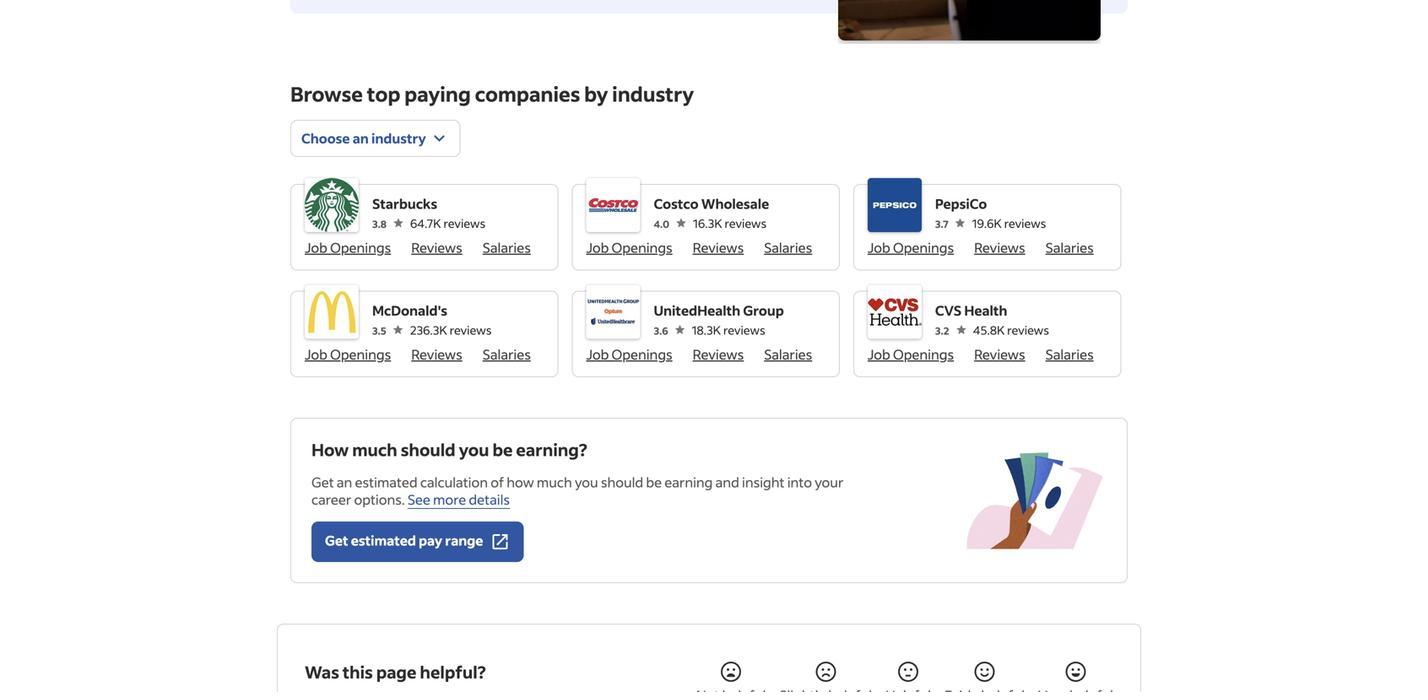 Task type: locate. For each thing, give the bounding box(es) containing it.
salaries link
[[483, 239, 531, 256], [764, 239, 812, 256], [1046, 239, 1094, 256], [483, 346, 531, 363], [764, 346, 812, 363], [1046, 346, 1094, 363]]

job down mcdonald's image
[[305, 346, 328, 363]]

job openings link down 3.2
[[868, 346, 954, 363]]

1 horizontal spatial industry
[[612, 81, 694, 107]]

16.3k
[[693, 216, 722, 231]]

16.3k reviews is rated 4.0 out of 5 stars figure
[[654, 214, 769, 232]]

get inside get an estimated calculation of how much you should be earning and insight into your career options.
[[312, 474, 334, 491]]

reviews down 16.3k reviews is rated 4.0 out of 5 stars figure
[[693, 239, 744, 256]]

an for industry
[[353, 130, 369, 147]]

0 vertical spatial industry
[[612, 81, 694, 107]]

salaries for costco wholesale
[[764, 239, 812, 256]]

salaries for mcdonald's
[[483, 346, 531, 363]]

salaries link down 16.3k reviews
[[764, 239, 812, 256]]

salaries link down 45.8k reviews
[[1046, 346, 1094, 363]]

reviews down 18.3k reviews is rated 3.6 out of 5 stars figure
[[693, 346, 744, 363]]

costco wholesale image
[[586, 178, 640, 232]]

openings for pepsico
[[893, 239, 954, 256]]

reviews inside 64.7k reviews is rated 3.8 out of 5 stars figure
[[444, 216, 486, 231]]

job down unitedhealth group image
[[586, 346, 609, 363]]

job openings for starbucks
[[305, 239, 391, 256]]

get down career
[[325, 532, 348, 549]]

you
[[459, 439, 489, 461], [575, 474, 598, 491]]

and
[[716, 474, 739, 491]]

reviews for pepsico
[[974, 239, 1026, 256]]

reviews down wholesale
[[725, 216, 767, 231]]

3.8
[[372, 217, 387, 230]]

1 horizontal spatial you
[[575, 474, 598, 491]]

0 vertical spatial be
[[493, 439, 513, 461]]

job for pepsico
[[868, 239, 891, 256]]

openings for unitedhealth group
[[612, 346, 673, 363]]

1 horizontal spatial be
[[646, 474, 662, 491]]

18.3k reviews
[[692, 323, 765, 338]]

openings down 3.5
[[330, 346, 391, 363]]

salaries link for starbucks
[[483, 239, 531, 256]]

job openings link for unitedhealth group
[[586, 346, 673, 363]]

reviews right 64.7k
[[444, 216, 486, 231]]

estimated down 'options.'
[[351, 532, 416, 549]]

more
[[433, 491, 466, 508]]

starbucks image
[[305, 178, 359, 232]]

1 vertical spatial should
[[601, 474, 643, 491]]

job openings down 3.8
[[305, 239, 391, 256]]

reviews link down 18.3k reviews is rated 3.6 out of 5 stars figure
[[693, 346, 744, 363]]

salaries down 64.7k reviews
[[483, 239, 531, 256]]

an for estimated
[[337, 474, 352, 491]]

reviews inside 16.3k reviews is rated 4.0 out of 5 stars figure
[[725, 216, 767, 231]]

much right how
[[352, 439, 397, 461]]

reviews link
[[411, 239, 462, 256], [693, 239, 744, 256], [974, 239, 1026, 256], [411, 346, 462, 363], [693, 346, 744, 363], [974, 346, 1026, 363]]

much inside get an estimated calculation of how much you should be earning and insight into your career options.
[[537, 474, 572, 491]]

should inside get an estimated calculation of how much you should be earning and insight into your career options.
[[601, 474, 643, 491]]

should left earning
[[601, 474, 643, 491]]

0 vertical spatial an
[[353, 130, 369, 147]]

job openings link for starbucks
[[305, 239, 391, 256]]

calculation
[[420, 474, 488, 491]]

starbucks link
[[372, 194, 486, 214]]

1 vertical spatial estimated
[[351, 532, 416, 549]]

reviews inside 18.3k reviews is rated 3.6 out of 5 stars figure
[[723, 323, 765, 338]]

reviews link for costco wholesale
[[693, 239, 744, 256]]

starbucks
[[372, 195, 437, 212]]

pay
[[419, 532, 442, 549]]

job openings link down 3.7
[[868, 239, 954, 256]]

job openings link for pepsico
[[868, 239, 954, 256]]

reviews down group
[[723, 323, 765, 338]]

job openings down the 3.6
[[586, 346, 673, 363]]

paying
[[405, 81, 471, 107]]

1 horizontal spatial much
[[537, 474, 572, 491]]

helpful?
[[420, 661, 486, 683]]

openings for starbucks
[[330, 239, 391, 256]]

0 horizontal spatial much
[[352, 439, 397, 461]]

0 horizontal spatial industry
[[372, 130, 426, 147]]

be
[[493, 439, 513, 461], [646, 474, 662, 491]]

pepsico image
[[868, 178, 922, 232]]

much down earning?
[[537, 474, 572, 491]]

reviews inside 45.8k reviews is rated 3.2 out of 5 stars figure
[[1007, 323, 1049, 338]]

estimated
[[355, 474, 418, 491], [351, 532, 416, 549]]

an inside popup button
[[353, 130, 369, 147]]

costco
[[654, 195, 699, 212]]

1 vertical spatial be
[[646, 474, 662, 491]]

salaries down 19.6k reviews
[[1046, 239, 1094, 256]]

into
[[787, 474, 812, 491]]

1 vertical spatial much
[[537, 474, 572, 491]]

industry right by
[[612, 81, 694, 107]]

industry
[[612, 81, 694, 107], [372, 130, 426, 147]]

job openings link down 4.0
[[586, 239, 673, 256]]

get
[[312, 474, 334, 491], [325, 532, 348, 549]]

18.3k
[[692, 323, 721, 338]]

job openings link down 3.5
[[305, 346, 391, 363]]

3.5
[[372, 324, 386, 337]]

salaries down "236.3k reviews" in the top left of the page
[[483, 346, 531, 363]]

1 vertical spatial you
[[575, 474, 598, 491]]

0 vertical spatial estimated
[[355, 474, 418, 491]]

salaries
[[483, 239, 531, 256], [764, 239, 812, 256], [1046, 239, 1094, 256], [483, 346, 531, 363], [764, 346, 812, 363], [1046, 346, 1094, 363]]

salaries link for cvs health
[[1046, 346, 1094, 363]]

45.8k reviews
[[973, 323, 1049, 338]]

an down how
[[337, 474, 352, 491]]

0 horizontal spatial should
[[401, 439, 456, 461]]

45.8k reviews is rated 3.2 out of 5 stars figure
[[935, 321, 1049, 339]]

reviews down 236.3k reviews is rated 3.5 out of 5 stars figure
[[411, 346, 462, 363]]

reviews link for mcdonald's
[[411, 346, 462, 363]]

0 vertical spatial should
[[401, 439, 456, 461]]

job openings down 3.7
[[868, 239, 954, 256]]

reviews right 19.6k at the top right of page
[[1004, 216, 1046, 231]]

job for starbucks
[[305, 239, 328, 256]]

an right the choose
[[353, 130, 369, 147]]

costco wholesale
[[654, 195, 769, 212]]

openings down 4.0
[[612, 239, 673, 256]]

you up calculation
[[459, 439, 489, 461]]

get down how
[[312, 474, 334, 491]]

cvs health image
[[868, 285, 922, 339]]

earning
[[665, 474, 713, 491]]

salaries link for costco wholesale
[[764, 239, 812, 256]]

job openings for unitedhealth group
[[586, 346, 673, 363]]

salaries link down 64.7k reviews
[[483, 239, 531, 256]]

reviews for mcdonald's
[[411, 346, 462, 363]]

reviews link down 19.6k reviews
[[974, 239, 1026, 256]]

1 vertical spatial an
[[337, 474, 352, 491]]

job for unitedhealth group
[[586, 346, 609, 363]]

be inside get an estimated calculation of how much you should be earning and insight into your career options.
[[646, 474, 662, 491]]

salaries down 16.3k reviews
[[764, 239, 812, 256]]

was this page helpful?
[[305, 661, 486, 683]]

should up calculation
[[401, 439, 456, 461]]

1 horizontal spatial should
[[601, 474, 643, 491]]

career
[[312, 491, 351, 508]]

you down earning?
[[575, 474, 598, 491]]

an
[[353, 130, 369, 147], [337, 474, 352, 491]]

openings
[[330, 239, 391, 256], [612, 239, 673, 256], [893, 239, 954, 256], [330, 346, 391, 363], [612, 346, 673, 363], [893, 346, 954, 363]]

job openings
[[305, 239, 391, 256], [586, 239, 673, 256], [868, 239, 954, 256], [305, 346, 391, 363], [586, 346, 673, 363], [868, 346, 954, 363]]

job openings down 3.5
[[305, 346, 391, 363]]

reviews link down 64.7k reviews is rated 3.8 out of 5 stars figure
[[411, 239, 462, 256]]

salaries link down 19.6k reviews
[[1046, 239, 1094, 256]]

choose an industry button
[[290, 120, 461, 157]]

236.3k reviews is rated 3.5 out of 5 stars figure
[[372, 321, 492, 339]]

job openings link down 3.8
[[305, 239, 391, 256]]

0 vertical spatial much
[[352, 439, 397, 461]]

reviews down 45.8k reviews is rated 3.2 out of 5 stars figure
[[974, 346, 1026, 363]]

job openings link down the 3.6
[[586, 346, 673, 363]]

reviews down 19.6k reviews
[[974, 239, 1026, 256]]

0 vertical spatial get
[[312, 474, 334, 491]]

236.3k
[[410, 323, 447, 338]]

top
[[367, 81, 401, 107]]

reviews right 236.3k
[[450, 323, 492, 338]]

4.0
[[654, 217, 670, 230]]

openings for cvs health
[[893, 346, 954, 363]]

this
[[343, 661, 373, 683]]

job for costco wholesale
[[586, 239, 609, 256]]

job down 'cvs health' image
[[868, 346, 891, 363]]

0 vertical spatial you
[[459, 439, 489, 461]]

openings down 3.2
[[893, 346, 954, 363]]

reviews for mcdonald's
[[450, 323, 492, 338]]

salaries down group
[[764, 346, 812, 363]]

salaries for unitedhealth group
[[764, 346, 812, 363]]

0 horizontal spatial you
[[459, 439, 489, 461]]

reviews inside 236.3k reviews is rated 3.5 out of 5 stars figure
[[450, 323, 492, 338]]

see more details
[[408, 491, 510, 508]]

estimated inside get an estimated calculation of how much you should be earning and insight into your career options.
[[355, 474, 418, 491]]

how
[[312, 439, 349, 461]]

openings down 3.8
[[330, 239, 391, 256]]

industry down top
[[372, 130, 426, 147]]

reviews down 64.7k reviews is rated 3.8 out of 5 stars figure
[[411, 239, 462, 256]]

job down pepsico image
[[868, 239, 891, 256]]

be up of
[[493, 439, 513, 461]]

openings down the 3.6
[[612, 346, 673, 363]]

be left earning
[[646, 474, 662, 491]]

salaries for starbucks
[[483, 239, 531, 256]]

salaries link down group
[[764, 346, 812, 363]]

1 vertical spatial industry
[[372, 130, 426, 147]]

salaries link down "236.3k reviews" in the top left of the page
[[483, 346, 531, 363]]

cvs health
[[935, 302, 1008, 319]]

64.7k reviews
[[410, 216, 486, 231]]

reviews link down 16.3k reviews is rated 4.0 out of 5 stars figure
[[693, 239, 744, 256]]

job openings down 3.2
[[868, 346, 954, 363]]

get estimated pay range
[[325, 532, 483, 549]]

cvs
[[935, 302, 962, 319]]

18.3k reviews is rated 3.6 out of 5 stars figure
[[654, 321, 784, 339]]

reviews right 45.8k
[[1007, 323, 1049, 338]]

64.7k reviews is rated 3.8 out of 5 stars figure
[[372, 214, 486, 232]]

reviews
[[444, 216, 486, 231], [725, 216, 767, 231], [1004, 216, 1046, 231], [450, 323, 492, 338], [723, 323, 765, 338], [1007, 323, 1049, 338]]

mcdonald's image
[[305, 285, 359, 339]]

see more details link
[[408, 491, 510, 509]]

salaries down 45.8k reviews
[[1046, 346, 1094, 363]]

reviews for costco wholesale
[[725, 216, 767, 231]]

64.7k
[[410, 216, 441, 231]]

salaries for cvs health
[[1046, 346, 1094, 363]]

estimated right career
[[355, 474, 418, 491]]

earning?
[[516, 439, 587, 461]]

job down starbucks "image"
[[305, 239, 328, 256]]

job
[[305, 239, 328, 256], [586, 239, 609, 256], [868, 239, 891, 256], [305, 346, 328, 363], [586, 346, 609, 363], [868, 346, 891, 363]]

job openings link
[[305, 239, 391, 256], [586, 239, 673, 256], [868, 239, 954, 256], [305, 346, 391, 363], [586, 346, 673, 363], [868, 346, 954, 363]]

much
[[352, 439, 397, 461], [537, 474, 572, 491]]

job openings down 4.0
[[586, 239, 673, 256]]

group
[[743, 302, 784, 319]]

reviews
[[411, 239, 462, 256], [693, 239, 744, 256], [974, 239, 1026, 256], [411, 346, 462, 363], [693, 346, 744, 363], [974, 346, 1026, 363]]

an inside get an estimated calculation of how much you should be earning and insight into your career options.
[[337, 474, 352, 491]]

reviews inside 19.6k reviews is rated 3.7 out of 5 stars 'figure'
[[1004, 216, 1046, 231]]

openings down 3.7
[[893, 239, 954, 256]]

job down costco wholesale 'image'
[[586, 239, 609, 256]]

reviews link down 45.8k reviews is rated 3.2 out of 5 stars figure
[[974, 346, 1026, 363]]

reviews link down 236.3k reviews is rated 3.5 out of 5 stars figure
[[411, 346, 462, 363]]

1 vertical spatial get
[[325, 532, 348, 549]]

reviews for costco wholesale
[[693, 239, 744, 256]]

reviews link for pepsico
[[974, 239, 1026, 256]]

should
[[401, 439, 456, 461], [601, 474, 643, 491]]



Task type: vqa. For each thing, say whether or not it's contained in the screenshot.


Task type: describe. For each thing, give the bounding box(es) containing it.
mcdonald's link
[[372, 301, 492, 321]]

reviews for cvs health
[[1007, 323, 1049, 338]]

by
[[584, 81, 608, 107]]

reviews for pepsico
[[1004, 216, 1046, 231]]

3.6
[[654, 324, 668, 337]]

reviews for starbucks
[[411, 239, 462, 256]]

job openings link for mcdonald's
[[305, 346, 391, 363]]

wholesale
[[701, 195, 769, 212]]

job openings for costco wholesale
[[586, 239, 673, 256]]

was
[[305, 661, 339, 683]]

salaries link for unitedhealth group
[[764, 346, 812, 363]]

reviews link for starbucks
[[411, 239, 462, 256]]

salaries link for mcdonald's
[[483, 346, 531, 363]]

your
[[815, 474, 844, 491]]

reviews link for unitedhealth group
[[693, 346, 744, 363]]

pepsico
[[935, 195, 987, 212]]

of
[[491, 474, 504, 491]]

job openings for pepsico
[[868, 239, 954, 256]]

reviews for unitedhealth group
[[693, 346, 744, 363]]

salaries for pepsico
[[1046, 239, 1094, 256]]

how
[[507, 474, 534, 491]]

reviews link for cvs health
[[974, 346, 1026, 363]]

openings for costco wholesale
[[612, 239, 673, 256]]

236.3k reviews
[[410, 323, 492, 338]]

costco wholesale link
[[654, 194, 769, 214]]

19.6k reviews
[[972, 216, 1046, 231]]

how much should you be earning?
[[312, 439, 587, 461]]

browse
[[290, 81, 363, 107]]

job openings for cvs health
[[868, 346, 954, 363]]

get for get an estimated calculation of how much you should be earning and insight into your career options.
[[312, 474, 334, 491]]

insight
[[742, 474, 785, 491]]

job openings link for costco wholesale
[[586, 239, 673, 256]]

job for mcdonald's
[[305, 346, 328, 363]]

unitedhealth group link
[[654, 301, 784, 321]]

salary image
[[963, 439, 1107, 562]]

details
[[469, 491, 510, 508]]

range
[[445, 532, 483, 549]]

choose
[[301, 130, 350, 147]]

you inside get an estimated calculation of how much you should be earning and insight into your career options.
[[575, 474, 598, 491]]

reviews for unitedhealth group
[[723, 323, 765, 338]]

get estimated pay range link
[[312, 522, 524, 562]]

pepsico link
[[935, 194, 1046, 214]]

get for get estimated pay range
[[325, 532, 348, 549]]

openings for mcdonald's
[[330, 346, 391, 363]]

unitedhealth
[[654, 302, 741, 319]]

companies
[[475, 81, 580, 107]]

options.
[[354, 491, 405, 508]]

health
[[964, 302, 1008, 319]]

salaries link for pepsico
[[1046, 239, 1094, 256]]

19.6k
[[972, 216, 1002, 231]]

19.6k reviews is rated 3.7 out of 5 stars figure
[[935, 214, 1046, 232]]

0 horizontal spatial be
[[493, 439, 513, 461]]

job openings for mcdonald's
[[305, 346, 391, 363]]

reviews for starbucks
[[444, 216, 486, 231]]

45.8k
[[973, 323, 1005, 338]]

see
[[408, 491, 430, 508]]

job openings link for cvs health
[[868, 346, 954, 363]]

3.7
[[935, 217, 949, 230]]

cvs health link
[[935, 301, 1049, 321]]

job for cvs health
[[868, 346, 891, 363]]

browse top paying companies by industry
[[290, 81, 694, 107]]

choose an industry
[[301, 130, 426, 147]]

unitedhealth group image
[[586, 285, 640, 339]]

page
[[376, 661, 417, 683]]

16.3k reviews
[[693, 216, 767, 231]]

get an estimated calculation of how much you should be earning and insight into your career options.
[[312, 474, 844, 508]]

estimated inside get estimated pay range link
[[351, 532, 416, 549]]

mcdonald's
[[372, 302, 447, 319]]

3.2
[[935, 324, 950, 337]]

unitedhealth group
[[654, 302, 784, 319]]

industry inside popup button
[[372, 130, 426, 147]]

reviews for cvs health
[[974, 346, 1026, 363]]



